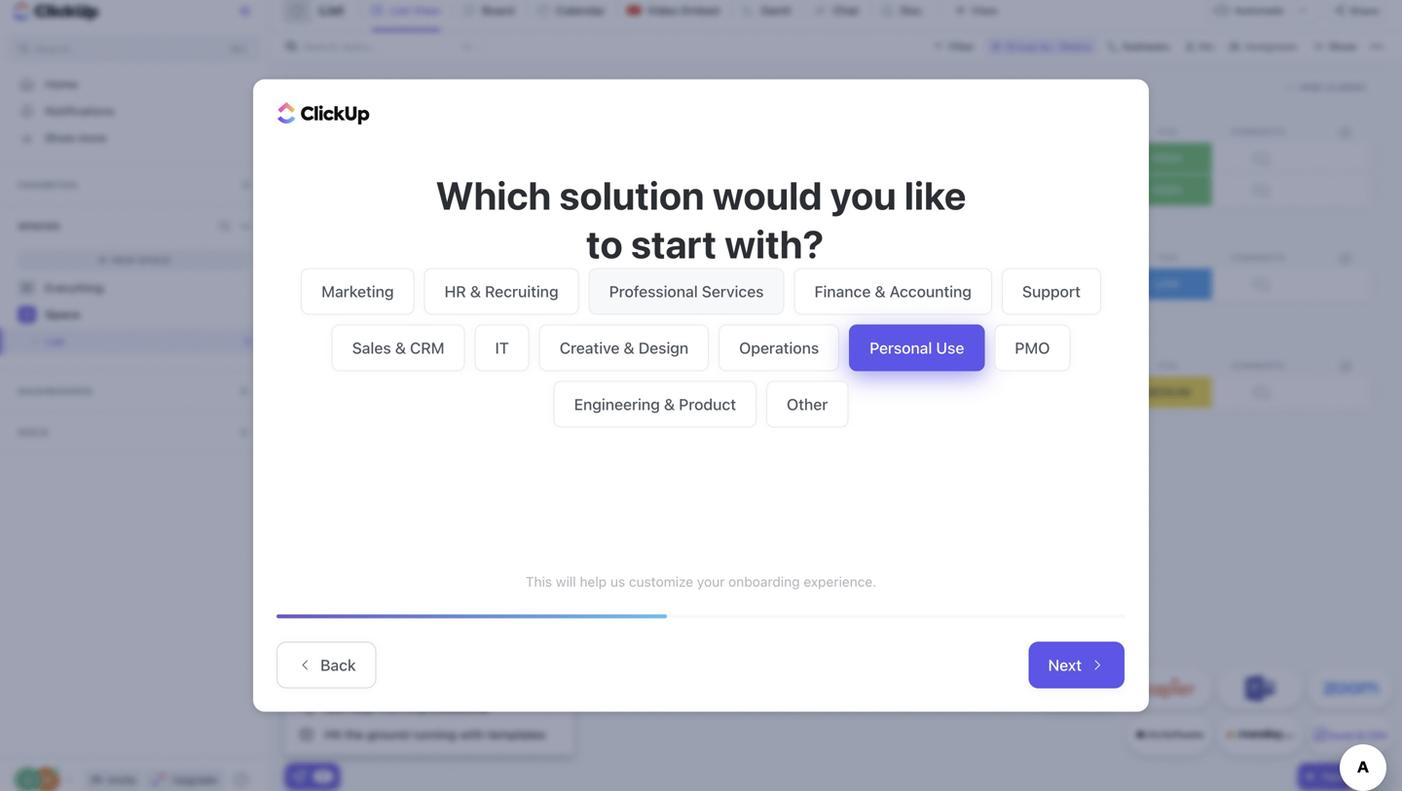 Task type: locate. For each thing, give the bounding box(es) containing it.
you
[[830, 172, 896, 218]]

& left "crm" at the left top of page
[[395, 339, 406, 357]]

engineering & product button
[[554, 381, 757, 428]]

finance
[[815, 282, 871, 301]]

& right hr
[[470, 282, 481, 301]]

finance & accounting button
[[794, 268, 992, 315]]

& for creative
[[624, 339, 635, 357]]

&
[[470, 282, 481, 301], [875, 282, 886, 301], [395, 339, 406, 357], [624, 339, 635, 357], [664, 395, 675, 414]]

design
[[639, 339, 689, 357]]

finance & accounting
[[815, 282, 972, 301]]

us
[[610, 574, 625, 590]]

support
[[1022, 282, 1081, 301]]

start
[[631, 221, 717, 267]]

like
[[905, 172, 966, 218]]

& inside button
[[395, 339, 406, 357]]

& inside button
[[875, 282, 886, 301]]

which solution would you like to start with?
[[436, 172, 966, 267]]

& right 'finance' at the right
[[875, 282, 886, 301]]

creative
[[560, 339, 620, 357]]

marketing button
[[301, 268, 414, 315]]

customize
[[629, 574, 693, 590]]

personal use button
[[849, 325, 985, 371]]

help
[[580, 574, 607, 590]]

hr
[[445, 282, 466, 301]]

creative & design button
[[539, 325, 709, 371]]

operations button
[[719, 325, 840, 371]]

solution
[[559, 172, 705, 218]]

clickup logo image
[[278, 102, 370, 125]]

your
[[697, 574, 725, 590]]

with?
[[725, 221, 824, 267]]

& for sales
[[395, 339, 406, 357]]

this
[[526, 574, 552, 590]]

sales
[[352, 339, 391, 357]]

this will help us customize your onboarding experience.
[[526, 574, 877, 590]]

onboarding
[[728, 574, 800, 590]]

engineering & product
[[574, 395, 736, 414]]

operations
[[739, 339, 819, 357]]

professional services
[[609, 282, 764, 301]]

& left design at the top left of page
[[624, 339, 635, 357]]

recruiting
[[485, 282, 559, 301]]

pmo
[[1015, 339, 1050, 357]]

& left product
[[664, 395, 675, 414]]

will
[[556, 574, 576, 590]]



Task type: describe. For each thing, give the bounding box(es) containing it.
hr & recruiting
[[445, 282, 559, 301]]

pmo button
[[995, 325, 1070, 371]]

next
[[1048, 657, 1082, 675]]

support button
[[1002, 268, 1101, 315]]

sales & crm button
[[332, 325, 465, 371]]

personal
[[870, 339, 932, 357]]

back
[[320, 657, 356, 675]]

next button
[[1029, 642, 1125, 689]]

other
[[787, 395, 828, 414]]

professional
[[609, 282, 698, 301]]

would
[[713, 172, 822, 218]]

use
[[936, 339, 964, 357]]

experience.
[[804, 574, 877, 590]]

services
[[702, 282, 764, 301]]

& for engineering
[[664, 395, 675, 414]]

crm
[[410, 339, 445, 357]]

personal use
[[870, 339, 964, 357]]

sales & crm
[[352, 339, 445, 357]]

creative & design
[[560, 339, 689, 357]]

marketing
[[321, 282, 394, 301]]

accounting
[[890, 282, 972, 301]]

hr & recruiting button
[[424, 268, 579, 315]]

back button
[[277, 642, 376, 689]]

to
[[586, 221, 623, 267]]

which
[[436, 172, 551, 218]]

professional services button
[[589, 268, 784, 315]]

it
[[495, 339, 509, 357]]

& for finance
[[875, 282, 886, 301]]

& for hr
[[470, 282, 481, 301]]

it button
[[475, 325, 529, 371]]

other button
[[766, 381, 848, 428]]

product
[[679, 395, 736, 414]]

engineering
[[574, 395, 660, 414]]



Task type: vqa. For each thing, say whether or not it's contained in the screenshot.
and
no



